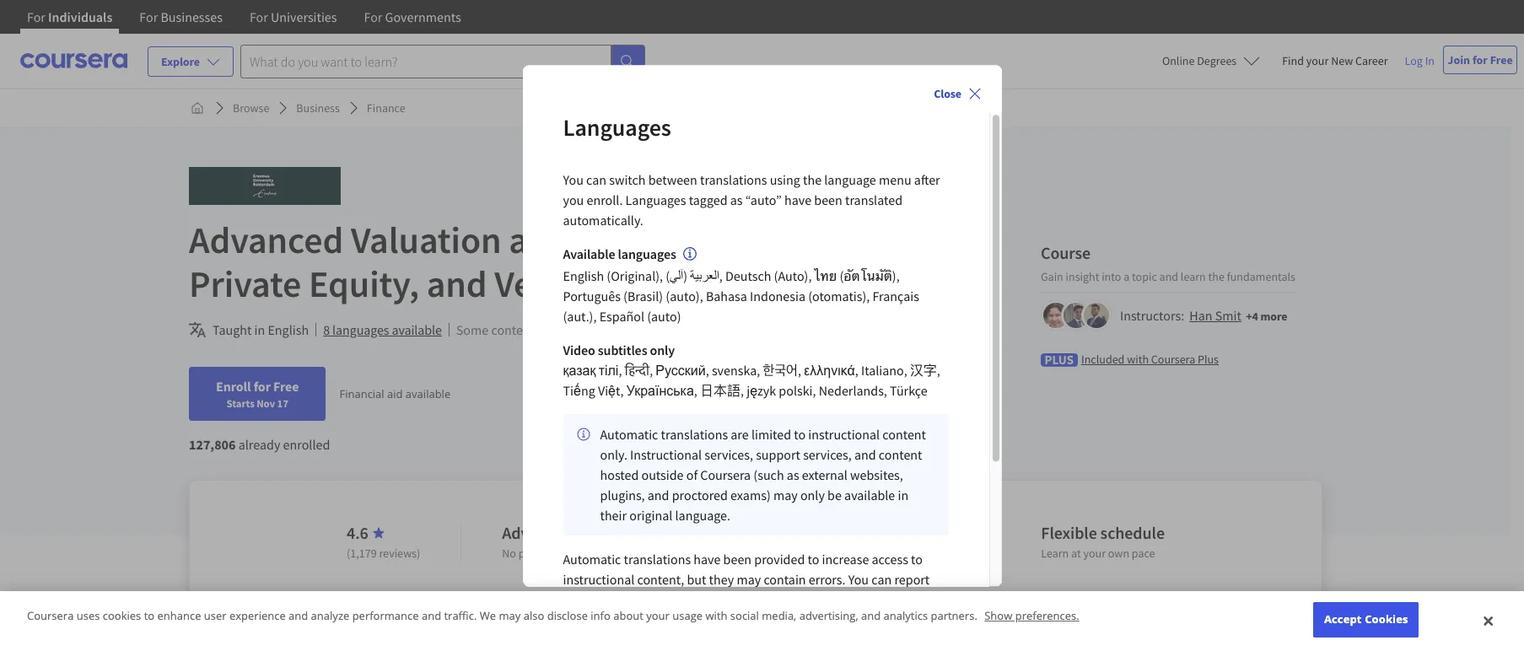 Task type: describe. For each thing, give the bounding box(es) containing it.
week
[[851, 546, 877, 561]]

pace
[[1132, 546, 1155, 561]]

the inside automatic translations have been provided to increase access to instructional content, but they may contain errors. you can report errors from the language menu to help us improve translations for all coursera learners.
[[629, 591, 648, 608]]

nishad matawlie image
[[1084, 302, 1109, 328]]

0 vertical spatial hours
[[830, 522, 871, 543]]

hosted
[[600, 466, 639, 483]]

қазақ
[[563, 362, 596, 379]]

translations up analytics at bottom right
[[847, 591, 914, 608]]

українська,
[[626, 382, 697, 399]]

한국어,
[[763, 362, 801, 379]]

(1,179 reviews)
[[347, 546, 420, 561]]

translations up content,
[[624, 551, 691, 568]]

(auto),
[[666, 288, 703, 304]]

français
[[873, 288, 919, 304]]

equity,
[[309, 261, 419, 307]]

1 services, from the left
[[705, 446, 753, 463]]

be inside automatic translations are limited to instructional content only. instructional services, support services, and content hosted outside of coursera (such as external websites, plugins, and proctored exams) may only be available in their original language.
[[828, 487, 842, 504]]

you inside automatic translations have been provided to increase access to instructional content, but they may contain errors. you can report errors from the language menu to help us improve translations for all coursera learners.
[[848, 571, 869, 588]]

"auto"
[[745, 192, 782, 209]]

for for governments
[[364, 8, 382, 25]]

provided
[[754, 551, 805, 568]]

included with coursera plus
[[1081, 351, 1219, 367]]

0 horizontal spatial english
[[268, 321, 309, 338]]

using
[[770, 171, 800, 188]]

traffic.
[[444, 609, 477, 624]]

for for individuals
[[27, 8, 45, 25]]

accept cookies
[[1324, 612, 1408, 627]]

advanced for advanced level no previous experience necessary
[[502, 522, 572, 543]]

and down outside
[[648, 487, 669, 504]]

bahasa
[[706, 288, 747, 304]]

5
[[804, 546, 810, 561]]

increase
[[822, 551, 869, 568]]

coursera plus image
[[1041, 353, 1078, 367]]

汉字,
[[910, 362, 940, 379]]

original
[[629, 507, 673, 524]]

language inside automatic translations have been provided to increase access to instructional content, but they may contain errors. you can report errors from the language menu to help us improve translations for all coursera learners.
[[650, 591, 702, 608]]

ελληνικά,
[[804, 362, 858, 379]]

fundamentals
[[1227, 269, 1296, 284]]

support
[[756, 446, 800, 463]]

venture
[[494, 261, 619, 307]]

individuals
[[48, 8, 112, 25]]

can inside automatic translations have been provided to increase access to instructional content, but they may contain errors. you can report errors from the language menu to help us improve translations for all coursera learners.
[[872, 571, 892, 588]]

some
[[456, 321, 489, 338]]

2 vertical spatial content
[[879, 446, 922, 463]]

8 languages available button
[[323, 320, 442, 340]]

тілі,
[[599, 362, 622, 379]]

career
[[1356, 53, 1388, 68]]

automatic translations are limited to instructional content only. instructional services, support services, and content hosted outside of coursera (such as external websites, plugins, and proctored exams) may only be available in their original language.
[[600, 426, 926, 524]]

free for join
[[1490, 52, 1513, 67]]

join
[[1448, 52, 1470, 67]]

0 horizontal spatial experience
[[229, 609, 286, 624]]

the inside you can switch between translations using the language menu after you enroll. languages tagged as "auto" have been translated automatically.
[[803, 171, 822, 188]]

the inside 'course gain insight into a topic and learn the fundamentals'
[[1208, 269, 1225, 284]]

3
[[751, 546, 756, 561]]

for universities
[[250, 8, 337, 25]]

menu inside you can switch between translations using the language menu after you enroll. languages tagged as "auto" have been translated automatically.
[[879, 171, 912, 188]]

join for free link
[[1443, 46, 1517, 74]]

close button
[[927, 79, 988, 109]]

coursera inside automatic translations are limited to instructional content only. instructional services, support services, and content hosted outside of coursera (such as external websites, plugins, and proctored exams) may only be available in their original language.
[[700, 466, 751, 483]]

show preferences. link
[[985, 609, 1079, 624]]

insight
[[1066, 269, 1099, 284]]

127,806 already enrolled
[[189, 436, 330, 453]]

no
[[502, 546, 516, 561]]

automatic translations are limited to instructional content only. instructional services, support services, and content hosted outside of coursera (such as external websites, plugins, and proctored exams) may only be available in their original language. element
[[563, 414, 949, 536]]

previous
[[519, 546, 561, 561]]

and down you
[[509, 217, 570, 263]]

a inside 'course gain insight into a topic and learn the fundamentals'
[[1124, 269, 1130, 284]]

translations inside you can switch between translations using the language menu after you enroll. languages tagged as "auto" have been translated automatically.
[[700, 171, 767, 188]]

subtitles
[[598, 342, 647, 358]]

can inside you can switch between translations using the language menu after you enroll. languages tagged as "auto" have been translated automatically.
[[586, 171, 606, 188]]

content,
[[637, 571, 684, 588]]

han
[[1190, 307, 1213, 323]]

governments
[[385, 8, 461, 25]]

plus
[[1198, 351, 1219, 367]]

necessary
[[620, 546, 669, 561]]

for for join
[[1473, 52, 1488, 67]]

flexible
[[1041, 522, 1097, 543]]

(aut.),
[[563, 308, 597, 325]]

business
[[296, 100, 340, 116]]

(อัตโนมัติ),
[[840, 267, 900, 284]]

0 horizontal spatial translated
[[603, 321, 661, 338]]

0 horizontal spatial with
[[706, 609, 727, 624]]

हिन्दी,
[[625, 362, 653, 379]]

to up errors.
[[808, 551, 819, 568]]

partners.
[[931, 609, 978, 624]]

and left 'analyze'
[[289, 609, 308, 624]]

(such
[[754, 466, 784, 483]]

finance link
[[360, 93, 412, 123]]

reviews)
[[379, 546, 420, 561]]

2 services, from the left
[[803, 446, 852, 463]]

log in
[[1405, 53, 1435, 68]]

they
[[709, 571, 734, 588]]

been inside automatic translations have been provided to increase access to instructional content, but they may contain errors. you can report errors from the language menu to help us improve translations for all coursera learners.
[[723, 551, 752, 568]]

more information on translated content image
[[683, 247, 697, 261]]

han smit link
[[1190, 307, 1242, 323]]

banner navigation
[[13, 0, 475, 46]]

+4 more button
[[1246, 307, 1288, 324]]

2 horizontal spatial your
[[1306, 53, 1329, 68]]

automatic for automatic translations have been provided to increase access to instructional content, but they may contain errors. you can report errors from the language menu to help us improve translations for all coursera learners.
[[563, 551, 621, 568]]

some content may not be translated
[[456, 321, 661, 338]]

cookies
[[1365, 612, 1408, 627]]

access
[[872, 551, 908, 568]]

português
[[563, 288, 621, 304]]

0 vertical spatial content
[[491, 321, 535, 338]]

may inside automatic translations have been provided to increase access to instructional content, but they may contain errors. you can report errors from the language menu to help us improve translations for all coursera learners.
[[737, 571, 761, 588]]

universities
[[271, 8, 337, 25]]

dyaran bansraj image
[[1064, 302, 1089, 328]]

browse link
[[226, 93, 276, 123]]

0 horizontal spatial be
[[586, 321, 600, 338]]

to up report
[[911, 551, 923, 568]]

you can switch between translations using the language menu after you enroll. languages tagged as "auto" have been translated automatically.
[[563, 171, 940, 229]]

język
[[747, 382, 776, 399]]

coursera image
[[20, 47, 127, 74]]

türkçe
[[890, 382, 928, 399]]

browse
[[233, 100, 269, 116]]

close
[[934, 86, 961, 101]]

starts
[[227, 396, 254, 410]]

already
[[238, 436, 280, 453]]

more
[[1261, 308, 1288, 323]]

16
[[809, 522, 826, 543]]

to up social
[[740, 591, 752, 608]]

complete
[[892, 522, 959, 543]]

(آلي),
[[666, 267, 723, 284]]

your inside flexible schedule learn at your own pace
[[1083, 546, 1106, 561]]

languages inside you can switch between translations using the language menu after you enroll. languages tagged as "auto" have been translated automatically.
[[626, 192, 686, 209]]

taught in english
[[213, 321, 309, 338]]

language.
[[675, 507, 730, 524]]

analytics
[[884, 609, 928, 624]]



Task type: vqa. For each thing, say whether or not it's contained in the screenshot.


Task type: locate. For each thing, give the bounding box(es) containing it.
日本語,
[[700, 382, 744, 399]]

1 vertical spatial content
[[883, 426, 926, 443]]

language up "usage" at bottom
[[650, 591, 702, 608]]

translated up subtitles
[[603, 321, 661, 338]]

for individuals
[[27, 8, 112, 25]]

1 horizontal spatial in
[[898, 487, 909, 504]]

content up websites,
[[879, 446, 922, 463]]

usage
[[673, 609, 703, 624]]

0 vertical spatial english
[[563, 267, 604, 284]]

0 horizontal spatial you
[[563, 171, 584, 188]]

1 vertical spatial menu
[[705, 591, 737, 608]]

and inside 'course gain insight into a topic and learn the fundamentals'
[[1159, 269, 1178, 284]]

languages right '8'
[[332, 321, 389, 338]]

automatically.
[[563, 212, 643, 229]]

from
[[599, 591, 626, 608]]

1 horizontal spatial can
[[872, 571, 892, 588]]

1 horizontal spatial have
[[784, 192, 812, 209]]

services, down are
[[705, 446, 753, 463]]

may left not
[[538, 321, 562, 338]]

in right taught
[[254, 321, 265, 338]]

instructors: han smit +4 more
[[1120, 307, 1288, 323]]

0 horizontal spatial have
[[694, 551, 721, 568]]

for inside automatic translations have been provided to increase access to instructional content, but they may contain errors. you can report errors from the language menu to help us improve translations for all coursera learners.
[[917, 591, 933, 608]]

find your new career
[[1282, 53, 1388, 68]]

-
[[717, 217, 729, 263]]

to
[[794, 426, 806, 443], [874, 522, 889, 543], [808, 551, 819, 568], [911, 551, 923, 568], [740, 591, 752, 608], [144, 609, 154, 624]]

may
[[538, 321, 562, 338], [773, 487, 798, 504], [737, 571, 761, 588], [499, 609, 521, 624]]

1 horizontal spatial menu
[[879, 171, 912, 188]]

and
[[509, 217, 570, 263], [427, 261, 487, 307], [1159, 269, 1178, 284], [854, 446, 876, 463], [648, 487, 669, 504], [289, 609, 308, 624], [422, 609, 441, 624], [861, 609, 881, 624]]

2 horizontal spatial the
[[1208, 269, 1225, 284]]

1 horizontal spatial languages
[[618, 246, 676, 263]]

and up some
[[427, 261, 487, 307]]

available for financial aid available
[[406, 386, 451, 402]]

at left 5 at the right bottom of the page
[[792, 546, 802, 561]]

advanced for advanced valuation and strategy - m&a, private equity, and venture capital
[[189, 217, 343, 263]]

instructional inside automatic translations are limited to instructional content only. instructional services, support services, and content hosted outside of coursera (such as external websites, plugins, and proctored exams) may only be available in their original language.
[[808, 426, 880, 443]]

and right topic
[[1159, 269, 1178, 284]]

home image
[[191, 101, 204, 115]]

coursera
[[1151, 351, 1195, 367], [700, 466, 751, 483], [27, 609, 74, 624], [579, 611, 630, 628]]

0 vertical spatial languages
[[563, 112, 671, 143]]

0 horizontal spatial language
[[650, 591, 702, 608]]

translated up (อัตโนมัติ),
[[845, 192, 903, 209]]

advanced
[[189, 217, 343, 263], [502, 522, 572, 543]]

your right find
[[1306, 53, 1329, 68]]

translations up 'instructional'
[[661, 426, 728, 443]]

advanced inside advanced valuation and strategy - m&a, private equity, and venture capital
[[189, 217, 343, 263]]

0 horizontal spatial your
[[646, 609, 670, 624]]

0 horizontal spatial menu
[[705, 591, 737, 608]]

enrolled
[[283, 436, 330, 453]]

included
[[1081, 351, 1125, 367]]

with right included
[[1127, 351, 1149, 367]]

have down using
[[784, 192, 812, 209]]

only
[[650, 342, 675, 358], [800, 487, 825, 504]]

for for universities
[[250, 8, 268, 25]]

1 vertical spatial free
[[273, 378, 299, 395]]

1 vertical spatial your
[[1083, 546, 1106, 561]]

0 horizontal spatial as
[[730, 192, 743, 209]]

translations inside automatic translations are limited to instructional content only. instructional services, support services, and content hosted outside of coursera (such as external websites, plugins, and proctored exams) may only be available in their original language.
[[661, 426, 728, 443]]

0 vertical spatial instructional
[[808, 426, 880, 443]]

1 vertical spatial automatic
[[563, 551, 621, 568]]

0 vertical spatial as
[[730, 192, 743, 209]]

advanced up previous
[[502, 522, 572, 543]]

content down türkçe
[[883, 426, 926, 443]]

valuation
[[351, 217, 502, 263]]

automatic for automatic translations are limited to instructional content only. instructional services, support services, and content hosted outside of coursera (such as external websites, plugins, and proctored exams) may only be available in their original language.
[[600, 426, 658, 443]]

new
[[1331, 53, 1353, 68]]

4.6
[[347, 522, 368, 543]]

0 vertical spatial can
[[586, 171, 606, 188]]

8
[[323, 321, 330, 338]]

be right not
[[586, 321, 600, 338]]

0 vertical spatial advanced
[[189, 217, 343, 263]]

1 vertical spatial with
[[706, 609, 727, 624]]

0 vertical spatial your
[[1306, 53, 1329, 68]]

video subtitles only қазақ тілі, हिन्दी, русский, svenska, 한국어, ελληνικά, italiano, 汉字, tiếng việt, українська, 日本語, język polski, nederlands, türkçe
[[563, 342, 940, 399]]

0 vertical spatial with
[[1127, 351, 1149, 367]]

(otomatis),
[[808, 288, 870, 304]]

0 vertical spatial been
[[814, 192, 843, 209]]

1 vertical spatial english
[[268, 321, 309, 338]]

language inside you can switch between translations using the language menu after you enroll. languages tagged as "auto" have been translated automatically.
[[824, 171, 876, 188]]

for inside enroll for free starts nov 17
[[254, 378, 271, 395]]

automatic down level
[[563, 551, 621, 568]]

languages for 8
[[332, 321, 389, 338]]

0 horizontal spatial free
[[273, 378, 299, 395]]

you up you
[[563, 171, 584, 188]]

find your new career link
[[1274, 51, 1397, 72]]

contain
[[764, 571, 806, 588]]

at inside flexible schedule learn at your own pace
[[1071, 546, 1081, 561]]

1 horizontal spatial translated
[[845, 192, 903, 209]]

2 for from the left
[[139, 8, 158, 25]]

log
[[1405, 53, 1423, 68]]

be down external
[[828, 487, 842, 504]]

can up enroll.
[[586, 171, 606, 188]]

as right (such
[[787, 466, 799, 483]]

translations
[[700, 171, 767, 188], [661, 426, 728, 443], [624, 551, 691, 568], [847, 591, 914, 608]]

have inside automatic translations have been provided to increase access to instructional content, but they may contain errors. you can report errors from the language menu to help us improve translations for all coursera learners.
[[694, 551, 721, 568]]

han smit image
[[1043, 302, 1069, 328]]

menu down they
[[705, 591, 737, 608]]

services,
[[705, 446, 753, 463], [803, 446, 852, 463]]

content right some
[[491, 321, 535, 338]]

coursera left uses
[[27, 609, 74, 624]]

preferences.
[[1015, 609, 1079, 624]]

0 horizontal spatial the
[[629, 591, 648, 608]]

automatic inside automatic translations are limited to instructional content only. instructional services, support services, and content hosted outside of coursera (such as external websites, plugins, and proctored exams) may only be available in their original language.
[[600, 426, 658, 443]]

hours up week
[[830, 522, 871, 543]]

as inside automatic translations are limited to instructional content only. instructional services, support services, and content hosted outside of coursera (such as external websites, plugins, and proctored exams) may only be available in their original language.
[[787, 466, 799, 483]]

free for enroll
[[273, 378, 299, 395]]

in
[[1425, 53, 1435, 68]]

hours right 5 at the right bottom of the page
[[812, 546, 841, 561]]

instructors:
[[1120, 307, 1184, 323]]

may down 3 on the bottom
[[737, 571, 761, 588]]

to right limited
[[794, 426, 806, 443]]

(brasil)
[[623, 288, 663, 304]]

1 vertical spatial experience
[[229, 609, 286, 624]]

languages
[[618, 246, 676, 263], [332, 321, 389, 338]]

for left businesses
[[139, 8, 158, 25]]

a right into
[[1124, 269, 1130, 284]]

only down external
[[800, 487, 825, 504]]

0 vertical spatial only
[[650, 342, 675, 358]]

proctored
[[672, 487, 728, 504]]

available right aid
[[406, 386, 451, 402]]

2 at from the left
[[1071, 546, 1081, 561]]

and up websites,
[[854, 446, 876, 463]]

enroll for free starts nov 17
[[216, 378, 299, 410]]

1 horizontal spatial for
[[917, 591, 933, 608]]

for down report
[[917, 591, 933, 608]]

instructional up from
[[563, 571, 635, 588]]

languages for available
[[618, 246, 676, 263]]

a inside 'approx. 16 hours to complete 3 weeks at 5 hours a week'
[[843, 546, 849, 561]]

to up week
[[874, 522, 889, 543]]

free inside enroll for free starts nov 17
[[273, 378, 299, 395]]

1 horizontal spatial advanced
[[502, 522, 572, 543]]

1 vertical spatial as
[[787, 466, 799, 483]]

menu left after
[[879, 171, 912, 188]]

businesses
[[161, 8, 223, 25]]

automatic inside automatic translations have been provided to increase access to instructional content, but they may contain errors. you can report errors from the language menu to help us improve translations for all coursera learners.
[[563, 551, 621, 568]]

at right learn
[[1071, 546, 1081, 561]]

0 vertical spatial in
[[254, 321, 265, 338]]

experience down level
[[564, 546, 617, 561]]

instructional down nederlands,
[[808, 426, 880, 443]]

switch
[[609, 171, 646, 188]]

1 horizontal spatial experience
[[564, 546, 617, 561]]

only inside automatic translations are limited to instructional content only. instructional services, support services, and content hosted outside of coursera (such as external websites, plugins, and proctored exams) may only be available in their original language.
[[800, 487, 825, 504]]

1 for from the left
[[27, 8, 45, 25]]

instructional inside automatic translations have been provided to increase access to instructional content, but they may contain errors. you can report errors from the language menu to help us improve translations for all coursera learners.
[[563, 571, 635, 588]]

1 vertical spatial translated
[[603, 321, 661, 338]]

for left individuals
[[27, 8, 45, 25]]

0 horizontal spatial for
[[254, 378, 271, 395]]

0 horizontal spatial been
[[723, 551, 752, 568]]

0 vertical spatial language
[[824, 171, 876, 188]]

1 vertical spatial a
[[843, 546, 849, 561]]

analyze
[[311, 609, 349, 624]]

hours
[[830, 522, 871, 543], [812, 546, 841, 561]]

to right cookies
[[144, 609, 154, 624]]

coursera up exams)
[[700, 466, 751, 483]]

1 vertical spatial hours
[[812, 546, 841, 561]]

english left '8'
[[268, 321, 309, 338]]

1 horizontal spatial free
[[1490, 52, 1513, 67]]

translated inside you can switch between translations using the language menu after you enroll. languages tagged as "auto" have been translated automatically.
[[845, 192, 903, 209]]

not
[[565, 321, 584, 338]]

1 horizontal spatial services,
[[803, 446, 852, 463]]

level
[[575, 522, 609, 543]]

0 vertical spatial translated
[[845, 192, 903, 209]]

been inside you can switch between translations using the language menu after you enroll. languages tagged as "auto" have been translated automatically.
[[814, 192, 843, 209]]

1 vertical spatial languages
[[626, 192, 686, 209]]

accept
[[1324, 612, 1362, 627]]

1 vertical spatial only
[[800, 487, 825, 504]]

0 horizontal spatial languages
[[332, 321, 389, 338]]

for left universities
[[250, 8, 268, 25]]

for for businesses
[[139, 8, 158, 25]]

erasmus university rotterdam image
[[189, 167, 341, 205]]

coursera inside automatic translations have been provided to increase access to instructional content, but they may contain errors. you can report errors from the language menu to help us improve translations for all coursera learners.
[[579, 611, 630, 628]]

1 horizontal spatial as
[[787, 466, 799, 483]]

also
[[524, 609, 544, 624]]

english up the português
[[563, 267, 604, 284]]

0 horizontal spatial a
[[843, 546, 849, 561]]

0 vertical spatial automatic
[[600, 426, 658, 443]]

the right learn on the right of the page
[[1208, 269, 1225, 284]]

1 horizontal spatial your
[[1083, 546, 1106, 561]]

1 horizontal spatial at
[[1071, 546, 1081, 561]]

1 horizontal spatial be
[[828, 487, 842, 504]]

0 vertical spatial the
[[803, 171, 822, 188]]

0 vertical spatial you
[[563, 171, 584, 188]]

+4
[[1246, 308, 1258, 323]]

been right "auto"
[[814, 192, 843, 209]]

course
[[1041, 242, 1091, 263]]

your right about
[[646, 609, 670, 624]]

for up nov
[[254, 378, 271, 395]]

2 vertical spatial your
[[646, 609, 670, 624]]

languages up switch
[[563, 112, 671, 143]]

languages down between
[[626, 192, 686, 209]]

1 vertical spatial languages
[[332, 321, 389, 338]]

all
[[563, 611, 577, 628]]

0 vertical spatial a
[[1124, 269, 1130, 284]]

only inside the video subtitles only қазақ тілі, हिन्दी, русский, svenska, 한국어, ελληνικά, italiano, 汉字, tiếng việt, українська, 日本語, język polski, nederlands, türkçe
[[650, 342, 675, 358]]

instructional
[[630, 446, 702, 463]]

your left own
[[1083, 546, 1106, 561]]

0 vertical spatial menu
[[879, 171, 912, 188]]

in inside automatic translations are limited to instructional content only. instructional services, support services, and content hosted outside of coursera (such as external websites, plugins, and proctored exams) may only be available in their original language.
[[898, 487, 909, 504]]

1 horizontal spatial with
[[1127, 351, 1149, 367]]

1 vertical spatial instructional
[[563, 571, 635, 588]]

0 vertical spatial experience
[[564, 546, 617, 561]]

available inside automatic translations are limited to instructional content only. instructional services, support services, and content hosted outside of coursera (such as external websites, plugins, and proctored exams) may only be available in their original language.
[[844, 487, 895, 504]]

1 vertical spatial language
[[650, 591, 702, 608]]

may down (such
[[773, 487, 798, 504]]

for for enroll
[[254, 378, 271, 395]]

nederlands,
[[819, 382, 887, 399]]

instructional
[[808, 426, 880, 443], [563, 571, 635, 588]]

việt,
[[598, 382, 624, 399]]

1 vertical spatial the
[[1208, 269, 1225, 284]]

1 vertical spatial in
[[898, 487, 909, 504]]

menu inside automatic translations have been provided to increase access to instructional content, but they may contain errors. you can report errors from the language menu to help us improve translations for all coursera learners.
[[705, 591, 737, 608]]

only up русский,
[[650, 342, 675, 358]]

learners.
[[633, 611, 682, 628]]

available inside button
[[392, 321, 442, 338]]

0 horizontal spatial at
[[792, 546, 802, 561]]

to inside 'approx. 16 hours to complete 3 weeks at 5 hours a week'
[[874, 522, 889, 543]]

may right we
[[499, 609, 521, 624]]

at
[[792, 546, 802, 561], [1071, 546, 1081, 561]]

1 horizontal spatial language
[[824, 171, 876, 188]]

4 for from the left
[[364, 8, 382, 25]]

2 vertical spatial the
[[629, 591, 648, 608]]

1 vertical spatial for
[[254, 378, 271, 395]]

0 vertical spatial free
[[1490, 52, 1513, 67]]

services, up external
[[803, 446, 852, 463]]

languages inside button
[[332, 321, 389, 338]]

available down websites,
[[844, 487, 895, 504]]

1 vertical spatial be
[[828, 487, 842, 504]]

can down access
[[872, 571, 892, 588]]

1 at from the left
[[792, 546, 802, 561]]

show
[[985, 609, 1012, 624]]

العربية
[[690, 267, 719, 284]]

coursera left plus
[[1151, 351, 1195, 367]]

at inside 'approx. 16 hours to complete 3 weeks at 5 hours a week'
[[792, 546, 802, 561]]

1 horizontal spatial a
[[1124, 269, 1130, 284]]

automatic translations have been provided to increase access to instructional content, but they may contain errors. you can report errors from the language menu to help us improve translations for all coursera learners.
[[563, 551, 933, 628]]

websites,
[[850, 466, 903, 483]]

free up 17
[[273, 378, 299, 395]]

for right 'join'
[[1473, 52, 1488, 67]]

external
[[802, 466, 848, 483]]

may inside automatic translations are limited to instructional content only. instructional services, support services, and content hosted outside of coursera (such as external websites, plugins, and proctored exams) may only be available in their original language.
[[773, 487, 798, 504]]

a left week
[[843, 546, 849, 561]]

translations up tagged
[[700, 171, 767, 188]]

0 horizontal spatial only
[[650, 342, 675, 358]]

experience right the user
[[229, 609, 286, 624]]

0 vertical spatial available
[[392, 321, 442, 338]]

languages dialog
[[523, 65, 1002, 630]]

1 horizontal spatial instructional
[[808, 426, 880, 443]]

available for 8 languages available
[[392, 321, 442, 338]]

financial
[[339, 386, 384, 402]]

None search field
[[240, 44, 645, 78]]

english inside english (original), العربية (آلي), deutsch (auto), ไทย (อัตโนมัติ), português (brasil) (auto), bahasa indonesia (otomatis), français (aut.), español (auto)
[[563, 267, 604, 284]]

advanced inside advanced level no previous experience necessary
[[502, 522, 572, 543]]

3 for from the left
[[250, 8, 268, 25]]

1 vertical spatial can
[[872, 571, 892, 588]]

free right 'join'
[[1490, 52, 1513, 67]]

17
[[277, 396, 288, 410]]

have up but
[[694, 551, 721, 568]]

included with coursera plus link
[[1081, 350, 1219, 367]]

advanced down erasmus university rotterdam image
[[189, 217, 343, 263]]

the up about
[[629, 591, 648, 608]]

available
[[563, 246, 615, 263]]

to inside automatic translations are limited to instructional content only. instructional services, support services, and content hosted outside of coursera (such as external websites, plugins, and proctored exams) may only be available in their original language.
[[794, 426, 806, 443]]

the right using
[[803, 171, 822, 188]]

0 vertical spatial be
[[586, 321, 600, 338]]

strategy
[[577, 217, 710, 263]]

0 vertical spatial have
[[784, 192, 812, 209]]

0 horizontal spatial in
[[254, 321, 265, 338]]

menu
[[879, 171, 912, 188], [705, 591, 737, 608]]

and left traffic.
[[422, 609, 441, 624]]

1 vertical spatial been
[[723, 551, 752, 568]]

and left analytics at bottom right
[[861, 609, 881, 624]]

0 vertical spatial languages
[[618, 246, 676, 263]]

have inside you can switch between translations using the language menu after you enroll. languages tagged as "auto" have been translated automatically.
[[784, 192, 812, 209]]

automatic up only.
[[600, 426, 658, 443]]

1 horizontal spatial been
[[814, 192, 843, 209]]

2 horizontal spatial for
[[1473, 52, 1488, 67]]

1 horizontal spatial the
[[803, 171, 822, 188]]

media,
[[762, 609, 797, 624]]

0 horizontal spatial instructional
[[563, 571, 635, 588]]

finance
[[367, 100, 405, 116]]

available left some
[[392, 321, 442, 338]]

(original),
[[607, 267, 663, 284]]

available languages
[[563, 246, 676, 263]]

as left "auto"
[[730, 192, 743, 209]]

in down websites,
[[898, 487, 909, 504]]

language right using
[[824, 171, 876, 188]]

with left social
[[706, 609, 727, 624]]

for
[[1473, 52, 1488, 67], [254, 378, 271, 395], [917, 591, 933, 608]]

help
[[755, 591, 780, 608]]

experience inside advanced level no previous experience necessary
[[564, 546, 617, 561]]

languages inside 'dialog'
[[618, 246, 676, 263]]

coursera uses cookies to enhance user experience and analyze performance and traffic. we may also disclose info about your usage with social media, advertising, and analytics partners. show preferences.
[[27, 609, 1079, 624]]

as inside you can switch between translations using the language menu after you enroll. languages tagged as "auto" have been translated automatically.
[[730, 192, 743, 209]]

0 horizontal spatial can
[[586, 171, 606, 188]]

outside
[[641, 466, 684, 483]]

languages up (original),
[[618, 246, 676, 263]]

you inside you can switch between translations using the language menu after you enroll. languages tagged as "auto" have been translated automatically.
[[563, 171, 584, 188]]

english
[[563, 267, 604, 284], [268, 321, 309, 338]]

2 vertical spatial for
[[917, 591, 933, 608]]

for left governments
[[364, 8, 382, 25]]

enroll.
[[587, 192, 623, 209]]

been up they
[[723, 551, 752, 568]]

0 horizontal spatial advanced
[[189, 217, 343, 263]]

aid
[[387, 386, 403, 402]]

you down increase
[[848, 571, 869, 588]]

enhance
[[157, 609, 201, 624]]

1 horizontal spatial you
[[848, 571, 869, 588]]

1 vertical spatial you
[[848, 571, 869, 588]]

log in link
[[1397, 51, 1443, 71]]

coursera down from
[[579, 611, 630, 628]]



